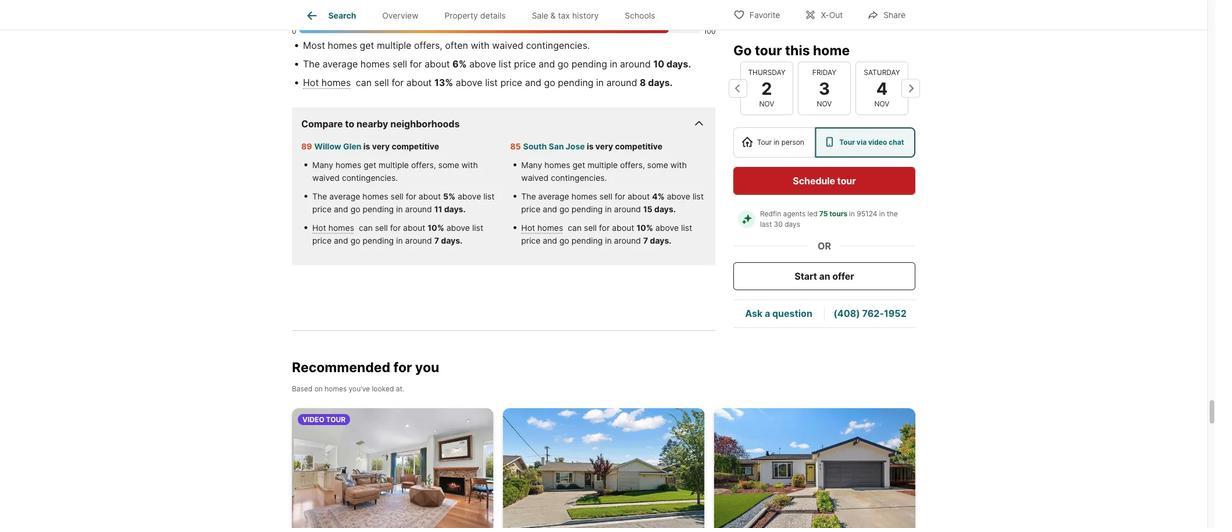 Task type: vqa. For each thing, say whether or not it's contained in the screenshot.
first THE AVERAGE HOMES from the left
yes



Task type: locate. For each thing, give the bounding box(es) containing it.
waived for 4%
[[522, 173, 549, 183]]

previous image
[[729, 79, 748, 98]]

ask a question link
[[746, 308, 813, 319]]

sell up and go pending in around 11 days.
[[391, 191, 404, 201]]

days. right 8
[[649, 77, 673, 88]]

tour left via
[[840, 138, 856, 147]]

the average homes for and go pending in around 11 days.
[[313, 191, 391, 201]]

75
[[820, 210, 828, 218]]

in down and go pending in around 11 days.
[[396, 236, 403, 245]]

waived down south
[[522, 173, 549, 183]]

the down willow
[[313, 191, 327, 201]]

2 and go pending in around 7 days. from the left
[[541, 236, 672, 245]]

the average homes
[[313, 191, 391, 201], [522, 191, 600, 201]]

for
[[410, 58, 422, 69], [392, 77, 404, 88], [406, 191, 417, 201], [615, 191, 626, 201], [390, 223, 401, 233], [599, 223, 610, 233], [394, 359, 412, 375]]

the
[[303, 58, 320, 69], [313, 191, 327, 201], [522, 191, 536, 201]]

get down 89 willow glen is very competitive
[[364, 160, 377, 170]]

some up 4%
[[648, 160, 669, 170]]

multiple down overview "tab"
[[377, 39, 412, 51]]

0 horizontal spatial nov
[[760, 100, 775, 108]]

1 7 from the left
[[435, 236, 439, 245]]

at.
[[396, 385, 405, 393]]

a
[[765, 308, 771, 319]]

nov down 3
[[817, 100, 832, 108]]

can
[[356, 77, 372, 88], [357, 223, 375, 233], [566, 223, 584, 233]]

some
[[439, 160, 459, 170], [648, 160, 669, 170]]

in right tours
[[850, 210, 855, 218]]

0 horizontal spatial 10%
[[428, 223, 444, 233]]

nov inside thursday 2 nov
[[760, 100, 775, 108]]

0 horizontal spatial competitive
[[392, 141, 439, 151]]

most homes get multiple offers, often with waived contingencies.
[[303, 39, 590, 51]]

762-
[[863, 308, 885, 319]]

0 horizontal spatial some
[[439, 160, 459, 170]]

1 hot homes from the left
[[313, 223, 354, 233]]

2 tour from the left
[[840, 138, 856, 147]]

and go pending in around 7 days. for sell for about 4%
[[541, 236, 672, 245]]

2 many homes get multiple offers, some with waived contingencies. from the left
[[522, 160, 687, 183]]

get for 6%
[[360, 39, 374, 51]]

10% down '11'
[[428, 223, 444, 233]]

and go pending in around 7 days. down and go pending in around 11 days.
[[332, 236, 463, 245]]

multiple down 89 willow glen is very competitive
[[379, 160, 409, 170]]

days. down 5% at the left
[[444, 204, 466, 214]]

the for 85
[[522, 191, 536, 201]]

hot homes link
[[303, 77, 351, 88], [313, 223, 354, 233], [522, 223, 563, 233]]

redfin up the last
[[761, 210, 782, 218]]

sell
[[393, 58, 407, 69], [375, 77, 389, 88], [391, 191, 404, 201], [600, 191, 613, 201], [375, 223, 388, 233], [584, 223, 597, 233]]

can up "nearby"
[[356, 77, 372, 88]]

with for 5%
[[462, 160, 478, 170]]

13%
[[435, 77, 453, 88]]

0 horizontal spatial very
[[372, 141, 390, 151]]

some for 85 south san jose is very competitive
[[648, 160, 669, 170]]

0 horizontal spatial the average homes
[[313, 191, 391, 201]]

in left 'the'
[[880, 210, 886, 218]]

tour right schedule
[[838, 175, 856, 187]]

2 some from the left
[[648, 160, 669, 170]]

many homes get multiple offers, some with waived contingencies. for sell for about 4%
[[522, 160, 687, 183]]

1 many from the left
[[313, 160, 333, 170]]

via
[[857, 138, 867, 147]]

1 10% from the left
[[428, 223, 444, 233]]

is
[[364, 141, 370, 151], [587, 141, 594, 151]]

1 some from the left
[[439, 160, 459, 170]]

1 vertical spatial tour
[[838, 175, 856, 187]]

1 the average homes from the left
[[313, 191, 391, 201]]

schools tab
[[612, 2, 669, 30]]

many homes get multiple offers, some with waived contingencies. down 89 willow glen is very competitive
[[313, 160, 478, 183]]

many down south
[[522, 160, 543, 170]]

above down 4%
[[656, 223, 679, 233]]

the average homes sell for about 6% above list price and go pending in around 10 days.
[[303, 58, 691, 69]]

video
[[869, 138, 888, 147]]

0 horizontal spatial redfin
[[333, 4, 357, 14]]

get for 4%
[[573, 160, 586, 170]]

1 horizontal spatial 10%
[[637, 223, 654, 233]]

0 vertical spatial tour
[[755, 42, 782, 58]]

10
[[654, 58, 665, 69]]

nov inside saturday 4 nov
[[875, 100, 890, 108]]

average for 89
[[330, 191, 360, 201]]

about down and go pending in around 11 days.
[[403, 223, 426, 233]]

10% for 15
[[637, 223, 654, 233]]

nov for 2
[[760, 100, 775, 108]]

1 sell for about 10% from the left
[[375, 223, 444, 233]]

some for 89 willow glen is very competitive
[[439, 160, 459, 170]]

1 horizontal spatial tour
[[840, 138, 856, 147]]

2 many from the left
[[522, 160, 543, 170]]

nov down 2
[[760, 100, 775, 108]]

is right jose
[[587, 141, 594, 151]]

hot homes for and go pending in around 11 days.
[[313, 223, 354, 233]]

10% for 11
[[428, 223, 444, 233]]

list box
[[734, 127, 916, 158]]

1 horizontal spatial many homes get multiple offers, some with waived contingencies.
[[522, 160, 687, 183]]

1 and go pending in around 7 days. from the left
[[332, 236, 463, 245]]

and go pending in around 7 days. down and go pending in around 15 days.
[[541, 236, 672, 245]]

average down south san jose link
[[539, 191, 570, 201]]

recommended
[[292, 359, 391, 375]]

0 horizontal spatial many
[[313, 160, 333, 170]]

is right glen
[[364, 141, 370, 151]]

0 vertical spatial redfin
[[333, 4, 357, 14]]

0 horizontal spatial 7
[[435, 236, 439, 245]]

hot homes for and go pending in around 15 days.
[[522, 223, 563, 233]]

1 tour from the left
[[758, 138, 772, 147]]

1 many homes get multiple offers, some with waived contingencies. from the left
[[313, 160, 478, 183]]

for down and go pending in around 15 days.
[[599, 223, 610, 233]]

multiple down 85 south san jose is very competitive
[[588, 160, 618, 170]]

many homes get multiple offers, some with waived contingencies. down 85 south san jose is very competitive
[[522, 160, 687, 183]]

1 horizontal spatial competitive
[[615, 141, 663, 151]]

days. down 15
[[650, 236, 672, 245]]

and go pending in around 7 days.
[[332, 236, 463, 245], [541, 236, 672, 245]]

1 horizontal spatial and go pending in around 7 days.
[[541, 236, 672, 245]]

0 horizontal spatial is
[[364, 141, 370, 151]]

nov inside friday 3 nov
[[817, 100, 832, 108]]

homes
[[328, 39, 357, 51], [361, 58, 390, 69], [322, 77, 351, 88], [336, 160, 362, 170], [545, 160, 571, 170], [363, 191, 389, 201], [572, 191, 598, 201], [329, 223, 354, 233], [538, 223, 563, 233], [325, 385, 347, 393]]

tab list containing search
[[292, 0, 678, 30]]

most
[[303, 39, 325, 51]]

sell down and go pending in around 11 days.
[[375, 223, 388, 233]]

tour inside button
[[838, 175, 856, 187]]

tour
[[755, 42, 782, 58], [838, 175, 856, 187]]

1 vertical spatial redfin
[[761, 210, 782, 218]]

0 horizontal spatial and go pending in around 7 days.
[[332, 236, 463, 245]]

tours
[[830, 210, 848, 218]]

in
[[610, 58, 618, 69], [597, 77, 604, 88], [774, 138, 780, 147], [396, 204, 403, 214], [605, 204, 612, 214], [850, 210, 855, 218], [880, 210, 886, 218], [396, 236, 403, 245], [605, 236, 612, 245]]

competitive up sell for about 4%
[[615, 141, 663, 151]]

2 nov from the left
[[817, 100, 832, 108]]

about up 13%
[[425, 58, 450, 69]]

can down and go pending in around 11 days.
[[357, 223, 375, 233]]

many homes get multiple offers, some with waived contingencies.
[[313, 160, 478, 183], [522, 160, 687, 183]]

schedule tour button
[[734, 167, 916, 195]]

tour left person
[[758, 138, 772, 147]]

led
[[808, 210, 818, 218]]

get
[[360, 39, 374, 51], [364, 160, 377, 170], [573, 160, 586, 170]]

sell for about 10% down and go pending in around 11 days.
[[375, 223, 444, 233]]

tour for go
[[755, 42, 782, 58]]

7
[[435, 236, 439, 245], [644, 236, 648, 245]]

average
[[323, 58, 358, 69], [330, 191, 360, 201], [539, 191, 570, 201]]

3 nov from the left
[[875, 100, 890, 108]]

2 10% from the left
[[637, 223, 654, 233]]

1 horizontal spatial some
[[648, 160, 669, 170]]

for up and go pending in around 11 days.
[[406, 191, 417, 201]]

offers,
[[414, 39, 443, 51], [411, 160, 436, 170], [620, 160, 645, 170]]

offer
[[833, 271, 855, 282]]

offers, left often
[[414, 39, 443, 51]]

nov down 4
[[875, 100, 890, 108]]

10%
[[428, 223, 444, 233], [637, 223, 654, 233]]

average down willow glen link
[[330, 191, 360, 201]]

2 7 from the left
[[644, 236, 648, 245]]

in left person
[[774, 138, 780, 147]]

0 horizontal spatial tour
[[758, 138, 772, 147]]

1 horizontal spatial nov
[[817, 100, 832, 108]]

get down jose
[[573, 160, 586, 170]]

1 horizontal spatial is
[[587, 141, 594, 151]]

some up 5% at the left
[[439, 160, 459, 170]]

1 horizontal spatial very
[[596, 141, 614, 151]]

contingencies.
[[526, 39, 590, 51], [342, 173, 398, 183], [551, 173, 607, 183]]

1 nov from the left
[[760, 100, 775, 108]]

property details
[[445, 11, 506, 21]]

competitive down 'neighborhoods'
[[392, 141, 439, 151]]

the average homes up and go pending in around 11 days.
[[313, 191, 391, 201]]

2 hot homes from the left
[[522, 223, 563, 233]]

with for 6%
[[471, 39, 490, 51]]

tour in person option
[[734, 127, 816, 158]]

waived
[[492, 39, 524, 51], [313, 173, 340, 183], [522, 173, 549, 183]]

about up 15
[[628, 191, 650, 201]]

2 the average homes from the left
[[522, 191, 600, 201]]

0 horizontal spatial sell for about 10%
[[375, 223, 444, 233]]

glen
[[343, 141, 362, 151]]

can for 89
[[357, 223, 375, 233]]

get down redfin compete score
[[360, 39, 374, 51]]

1 horizontal spatial redfin
[[761, 210, 782, 218]]

very right jose
[[596, 141, 614, 151]]

redfin left compete
[[333, 4, 357, 14]]

(408) 762-1952 link
[[834, 308, 907, 319]]

compare to nearby neighborhoods button
[[301, 108, 706, 140]]

7 down '11'
[[435, 236, 439, 245]]

contingencies. down 89 willow glen is very competitive
[[342, 173, 398, 183]]

1 horizontal spatial many
[[522, 160, 543, 170]]

history
[[573, 11, 599, 21]]

overview tab
[[369, 2, 432, 30]]

0 horizontal spatial many homes get multiple offers, some with waived contingencies.
[[313, 160, 478, 183]]

4
[[877, 78, 888, 98]]

11
[[435, 204, 443, 214]]

0 horizontal spatial hot homes
[[313, 223, 354, 233]]

start an offer button
[[734, 262, 916, 290]]

start
[[795, 271, 818, 282]]

sell down overview "tab"
[[393, 58, 407, 69]]

1 is from the left
[[364, 141, 370, 151]]

video
[[303, 416, 325, 424]]

the down south
[[522, 191, 536, 201]]

sell for about 10% for 11
[[375, 223, 444, 233]]

multiple
[[377, 39, 412, 51], [379, 160, 409, 170], [588, 160, 618, 170]]

pending
[[572, 58, 608, 69], [558, 77, 594, 88], [363, 204, 394, 214], [572, 204, 603, 214], [363, 236, 394, 245], [572, 236, 603, 245]]

go tour this home
[[734, 42, 850, 58]]

around
[[620, 58, 651, 69], [607, 77, 638, 88], [405, 204, 432, 214], [614, 204, 641, 214], [405, 236, 432, 245], [614, 236, 641, 245]]

nov
[[760, 100, 775, 108], [817, 100, 832, 108], [875, 100, 890, 108]]

offers, up sell for about 4%
[[620, 160, 645, 170]]

10% down 15
[[637, 223, 654, 233]]

contingencies. down jose
[[551, 173, 607, 183]]

for down and go pending in around 11 days.
[[390, 223, 401, 233]]

tour up the thursday at the right
[[755, 42, 782, 58]]

the average homes up and go pending in around 15 days.
[[522, 191, 600, 201]]

2 sell for about 10% from the left
[[584, 223, 654, 233]]

1 horizontal spatial hot homes
[[522, 223, 563, 233]]

1 horizontal spatial tour
[[838, 175, 856, 187]]

1 horizontal spatial 7
[[644, 236, 648, 245]]

3
[[819, 78, 830, 98]]

1 horizontal spatial the average homes
[[522, 191, 600, 201]]

offers, up sell for about 5% at the top
[[411, 160, 436, 170]]

ask a question
[[746, 308, 813, 319]]

1 horizontal spatial sell for about 10%
[[584, 223, 654, 233]]

30
[[774, 220, 783, 229]]

above
[[470, 58, 496, 69], [456, 77, 483, 88], [458, 191, 481, 201], [667, 191, 691, 201], [447, 223, 470, 233], [656, 223, 679, 233]]

hot homes link for 4%
[[522, 223, 563, 233]]

5%
[[443, 191, 456, 201]]

waived up the average homes sell for about 6% above list price and go pending in around 10 days.
[[492, 39, 524, 51]]

with
[[471, 39, 490, 51], [462, 160, 478, 170], [671, 160, 687, 170]]

7 down 15
[[644, 236, 648, 245]]

contingencies. down the &
[[526, 39, 590, 51]]

in left 8
[[597, 77, 604, 88]]

&
[[551, 11, 556, 21]]

x-
[[821, 10, 830, 20]]

0 horizontal spatial tour
[[755, 42, 782, 58]]

many
[[313, 160, 333, 170], [522, 160, 543, 170]]

hot for 89
[[313, 223, 326, 233]]

very down compare to nearby neighborhoods at the top of page
[[372, 141, 390, 151]]

many down willow
[[313, 160, 333, 170]]

2 horizontal spatial nov
[[875, 100, 890, 108]]

hot homes
[[313, 223, 354, 233], [522, 223, 563, 233]]

2
[[762, 78, 773, 98]]

list
[[499, 58, 512, 69], [485, 77, 498, 88], [484, 191, 495, 201], [693, 191, 704, 201], [472, 223, 484, 233], [682, 223, 693, 233]]

(408)
[[834, 308, 861, 319]]

out
[[830, 10, 843, 20]]

south san jose link
[[523, 141, 585, 151]]

x-out button
[[795, 3, 853, 26]]

around down sell for about 5% at the top
[[405, 204, 432, 214]]

friday 3 nov
[[813, 68, 837, 108]]

sell for about 10% down and go pending in around 15 days.
[[584, 223, 654, 233]]

tab list
[[292, 0, 678, 30]]

days. down 4%
[[655, 204, 676, 214]]

get for 5%
[[364, 160, 377, 170]]

can down and go pending in around 15 days.
[[566, 223, 584, 233]]

recommended for you
[[292, 359, 440, 375]]

redfin agents led 75 tours in 95124
[[761, 210, 878, 218]]

around down sell for about 4%
[[614, 204, 641, 214]]

above right 4%
[[667, 191, 691, 201]]

waived down willow
[[313, 173, 340, 183]]

days. down '11'
[[441, 236, 463, 245]]

overview
[[382, 11, 419, 21]]

sale
[[532, 11, 549, 21]]

with for 4%
[[671, 160, 687, 170]]

saturday
[[864, 68, 901, 77]]

average for 85
[[539, 191, 570, 201]]

None button
[[741, 62, 794, 115], [798, 62, 851, 115], [856, 62, 909, 115], [741, 62, 794, 115], [798, 62, 851, 115], [856, 62, 909, 115]]



Task type: describe. For each thing, give the bounding box(es) containing it.
favorite button
[[724, 3, 791, 26]]

redfin compete score
[[333, 4, 419, 14]]

saturday 4 nov
[[864, 68, 901, 108]]

favorite
[[750, 10, 781, 20]]

for up at.
[[394, 359, 412, 375]]

based on homes you've looked at.
[[292, 385, 405, 393]]

(408) 762-1952
[[834, 308, 907, 319]]

often
[[445, 39, 468, 51]]

many for south
[[522, 160, 543, 170]]

for up and go pending in around 15 days.
[[615, 191, 626, 201]]

home
[[814, 42, 850, 58]]

next image
[[902, 79, 921, 98]]

in inside option
[[774, 138, 780, 147]]

15
[[644, 204, 653, 214]]

for down most homes get multiple offers, often with waived contingencies.
[[410, 58, 422, 69]]

in down sell for about 5% at the top
[[396, 204, 403, 214]]

redfin for redfin agents led 75 tours in 95124
[[761, 210, 782, 218]]

compare to nearby neighborhoods
[[301, 118, 460, 129]]

hot for 85
[[522, 223, 535, 233]]

2 is from the left
[[587, 141, 594, 151]]

and go pending in around 15 days.
[[541, 204, 676, 214]]

can for 85
[[566, 223, 584, 233]]

85
[[511, 141, 521, 151]]

thursday 2 nov
[[749, 68, 786, 108]]

1952
[[885, 308, 907, 319]]

above down 5% at the left
[[447, 223, 470, 233]]

on
[[315, 385, 323, 393]]

2 very from the left
[[596, 141, 614, 151]]

around up 8
[[620, 58, 651, 69]]

nearby
[[357, 118, 388, 129]]

4%
[[653, 191, 665, 201]]

thursday
[[749, 68, 786, 77]]

nov for 3
[[817, 100, 832, 108]]

0
[[292, 27, 297, 35]]

hot homes link for 6%
[[303, 77, 351, 88]]

this
[[786, 42, 810, 58]]

multiple for 5%
[[379, 160, 409, 170]]

chat
[[889, 138, 905, 147]]

go
[[734, 42, 752, 58]]

sale & tax history
[[532, 11, 599, 21]]

sell down and go pending in around 15 days.
[[584, 223, 597, 233]]

an
[[820, 271, 831, 282]]

question
[[773, 308, 813, 319]]

the down most
[[303, 58, 320, 69]]

agents
[[784, 210, 806, 218]]

sale & tax history tab
[[519, 2, 612, 30]]

san
[[549, 141, 564, 151]]

schools
[[625, 11, 656, 21]]

tour via video chat option
[[816, 127, 916, 158]]

score
[[397, 4, 419, 14]]

89 willow glen is very competitive
[[301, 141, 439, 151]]

ask
[[746, 308, 763, 319]]

photo of 1792 marcy lynn ct, san jose, ca 95124 image
[[292, 409, 494, 528]]

many for willow
[[313, 160, 333, 170]]

in the last 30 days
[[761, 210, 900, 229]]

offers, for 6%
[[414, 39, 443, 51]]

waived for 5%
[[313, 173, 340, 183]]

in down and go pending in around 15 days.
[[605, 236, 612, 245]]

multiple for 6%
[[377, 39, 412, 51]]

89
[[301, 141, 312, 151]]

neighborhoods
[[391, 118, 460, 129]]

around down and go pending in around 15 days.
[[614, 236, 641, 245]]

in inside in the last 30 days
[[880, 210, 886, 218]]

contingencies. for 10
[[526, 39, 590, 51]]

x-out
[[821, 10, 843, 20]]

and go pending in around 7 days. for sell for about 5%
[[332, 236, 463, 245]]

and go pending in around 11 days.
[[332, 204, 466, 214]]

photo of 1646 forman ave, san jose, ca 95124 image
[[503, 409, 705, 528]]

property details tab
[[432, 2, 519, 30]]

8
[[640, 77, 646, 88]]

around down and go pending in around 11 days.
[[405, 236, 432, 245]]

1 competitive from the left
[[392, 141, 439, 151]]

the for 89
[[313, 191, 327, 201]]

last
[[761, 220, 772, 229]]

above right 5% at the left
[[458, 191, 481, 201]]

about left 13%
[[407, 77, 432, 88]]

sell up compare to nearby neighborhoods at the top of page
[[375, 77, 389, 88]]

tax
[[558, 11, 570, 21]]

in left 10
[[610, 58, 618, 69]]

sell up and go pending in around 15 days.
[[600, 191, 613, 201]]

multiple for 4%
[[588, 160, 618, 170]]

video tour
[[303, 416, 346, 424]]

compete
[[360, 4, 395, 14]]

tour for schedule
[[838, 175, 856, 187]]

sell for about 10% for 15
[[584, 223, 654, 233]]

100
[[704, 27, 716, 35]]

redfin for redfin compete score
[[333, 4, 357, 14]]

tour via video chat
[[840, 138, 905, 147]]

you
[[415, 359, 440, 375]]

offers, for 4%
[[620, 160, 645, 170]]

nov for 4
[[875, 100, 890, 108]]

above down 6%
[[456, 77, 483, 88]]

tour
[[326, 416, 346, 424]]

tour for tour in person
[[758, 138, 772, 147]]

sell for about 5%
[[391, 191, 456, 201]]

contingencies. for 11
[[342, 173, 398, 183]]

waived for 6%
[[492, 39, 524, 51]]

south
[[523, 141, 547, 151]]

willow glen link
[[315, 141, 362, 151]]

around left 8
[[607, 77, 638, 88]]

85 south san jose is very competitive
[[511, 141, 663, 151]]

tour for tour via video chat
[[840, 138, 856, 147]]

hot homes can sell for about 13% above list price and go pending in around 8 days.
[[303, 77, 673, 88]]

search
[[328, 11, 356, 21]]

6%
[[453, 58, 467, 69]]

in down sell for about 4%
[[605, 204, 612, 214]]

based
[[292, 385, 313, 393]]

days. right 10
[[667, 58, 691, 69]]

tour in person
[[758, 138, 805, 147]]

the
[[888, 210, 898, 218]]

list box containing tour in person
[[734, 127, 916, 158]]

above up hot homes can sell for about 13% above list price and go pending in around 8 days.
[[470, 58, 496, 69]]

sell for about 4%
[[600, 191, 665, 201]]

share
[[884, 10, 906, 20]]

jose
[[566, 141, 585, 151]]

95124
[[857, 210, 878, 218]]

schedule tour
[[793, 175, 856, 187]]

1 very from the left
[[372, 141, 390, 151]]

looked
[[372, 385, 394, 393]]

offers, for 5%
[[411, 160, 436, 170]]

video tour button
[[292, 409, 494, 528]]

hot homes link for 5%
[[313, 223, 354, 233]]

for up compare to nearby neighborhoods at the top of page
[[392, 77, 404, 88]]

contingencies. for 15
[[551, 173, 607, 183]]

7 for 15
[[644, 236, 648, 245]]

schedule
[[793, 175, 836, 187]]

search link
[[305, 9, 356, 23]]

about up '11'
[[419, 191, 441, 201]]

about down and go pending in around 15 days.
[[612, 223, 635, 233]]

2 competitive from the left
[[615, 141, 663, 151]]

7 for 11
[[435, 236, 439, 245]]

you've
[[349, 385, 370, 393]]

person
[[782, 138, 805, 147]]

photo of 5005 willow dr, san jose, ca 95124 image
[[714, 409, 916, 528]]

average down most
[[323, 58, 358, 69]]

days
[[785, 220, 801, 229]]

many homes get multiple offers, some with waived contingencies. for sell for about 5%
[[313, 160, 478, 183]]

the average homes for and go pending in around 15 days.
[[522, 191, 600, 201]]

property
[[445, 11, 478, 21]]



